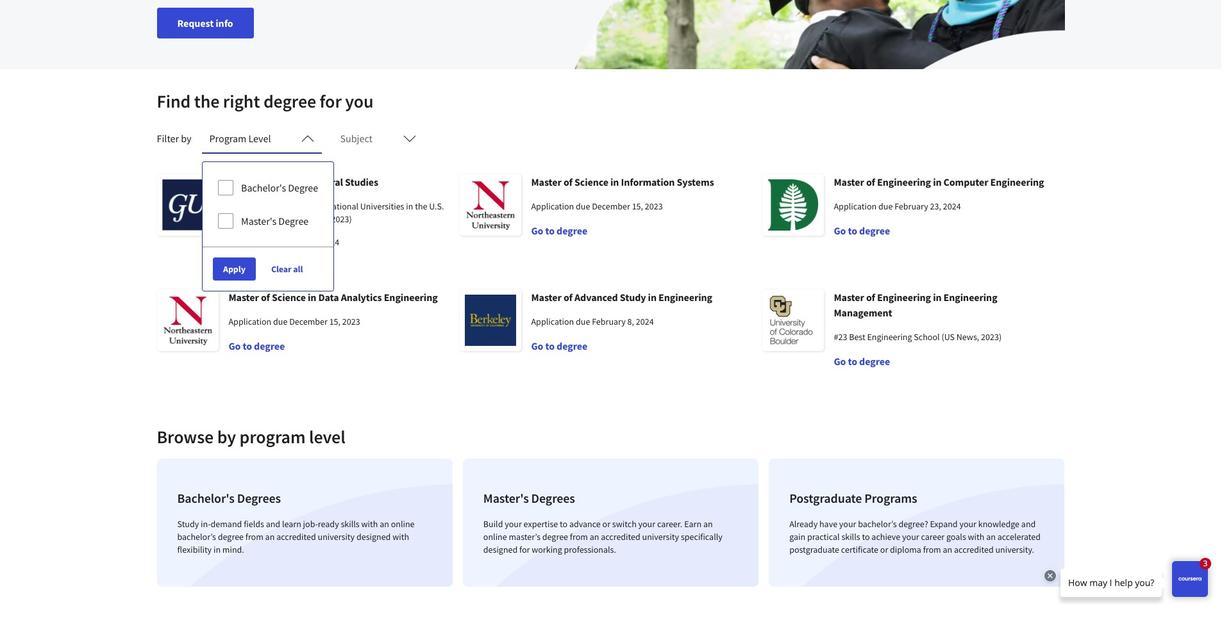 Task type: locate. For each thing, give the bounding box(es) containing it.
your right switch
[[638, 519, 655, 530]]

accelerated
[[998, 532, 1041, 543]]

flexibility
[[177, 544, 212, 556]]

8,
[[628, 316, 634, 328]]

2023) right the news,
[[981, 332, 1002, 343]]

bachelor's up ranked
[[241, 181, 286, 194]]

0 vertical spatial application due december 15, 2023
[[531, 201, 663, 212]]

0 vertical spatial february
[[895, 201, 928, 212]]

application due december 15, 2023 down master of science in information systems
[[531, 201, 663, 212]]

degree?
[[899, 519, 928, 530]]

1 vertical spatial bachelor's
[[177, 532, 216, 543]]

bachelor's inside already have your bachelor's degree? expand your knowledge and gain practical skills to achieve your career goals with an accelerated postgraduate certificate or diploma from an accredited university.
[[858, 519, 897, 530]]

degrees for bachelor's degrees
[[237, 491, 281, 507]]

1 horizontal spatial by
[[217, 426, 236, 449]]

master of science in information systems
[[531, 176, 714, 189]]

1 horizontal spatial online
[[483, 532, 507, 543]]

0 horizontal spatial from
[[245, 532, 263, 543]]

0 vertical spatial december
[[592, 201, 630, 212]]

0 horizontal spatial accredited
[[276, 532, 316, 543]]

study
[[620, 291, 646, 304], [177, 519, 199, 530]]

browse by program level
[[157, 426, 345, 449]]

0 vertical spatial skills
[[341, 519, 360, 530]]

2 horizontal spatial 2024
[[943, 201, 961, 212]]

accredited inside the build your expertise to advance or switch your career. earn an online master's degree from an accredited university specifically designed for working professionals.
[[601, 532, 641, 543]]

go
[[531, 224, 543, 237], [834, 224, 846, 237], [229, 260, 241, 273], [229, 340, 241, 353], [531, 340, 543, 353], [834, 355, 846, 368]]

1 vertical spatial by
[[217, 426, 236, 449]]

2024 for master of engineering in computer engineering
[[943, 201, 961, 212]]

15,
[[632, 201, 643, 212], [309, 237, 320, 248], [329, 316, 341, 328]]

1 horizontal spatial for
[[519, 544, 530, 556]]

1 vertical spatial skills
[[842, 532, 860, 543]]

the
[[194, 90, 220, 113], [268, 201, 280, 212], [415, 201, 427, 212]]

for down master's in the left of the page
[[519, 544, 530, 556]]

master's inside options list list box
[[241, 215, 276, 228]]

professionals.
[[564, 544, 616, 556]]

1 vertical spatial northeastern university image
[[157, 290, 218, 351]]

the left u.s.
[[415, 201, 427, 212]]

application due december 15, 2023 for information
[[531, 201, 663, 212]]

science for data
[[272, 291, 306, 304]]

of for master of engineering in computer engineering
[[866, 176, 875, 189]]

0 horizontal spatial 15,
[[309, 237, 320, 248]]

0 vertical spatial 2023
[[645, 201, 663, 212]]

2 horizontal spatial accredited
[[954, 544, 994, 556]]

go for master of science in data analytics engineering
[[229, 340, 241, 353]]

application due december 15, 2023
[[531, 201, 663, 212], [229, 316, 360, 328]]

0 vertical spatial best
[[308, 201, 325, 212]]

degrees up "expertise"
[[531, 491, 575, 507]]

in left information
[[610, 176, 619, 189]]

15, for information
[[632, 201, 643, 212]]

1 horizontal spatial best
[[849, 332, 866, 343]]

1 horizontal spatial bachelor's
[[241, 181, 286, 194]]

february left 8,
[[592, 316, 626, 328]]

degree for master's degree
[[279, 215, 309, 228]]

in-
[[201, 519, 211, 530]]

of for master of science in data analytics engineering
[[261, 291, 270, 304]]

due down master of science in information systems
[[576, 201, 590, 212]]

or left switch
[[603, 519, 611, 530]]

bachelor's up flexibility
[[177, 532, 216, 543]]

master for master of advanced study in engineering
[[531, 291, 562, 304]]

science left information
[[575, 176, 608, 189]]

for left you
[[320, 90, 342, 113]]

studies
[[345, 176, 378, 189]]

go for master of science in information systems
[[531, 224, 543, 237]]

bachelor's inside study in-demand fields and learn job-ready skills with an online bachelor's degree from an accredited university designed with flexibility in mind.
[[177, 532, 216, 543]]

right
[[223, 90, 260, 113]]

actions toolbar
[[203, 247, 334, 291]]

0 horizontal spatial or
[[603, 519, 611, 530]]

or inside the build your expertise to advance or switch your career. earn an online master's degree from an accredited university specifically designed for working professionals.
[[603, 519, 611, 530]]

0 horizontal spatial by
[[181, 132, 191, 145]]

2023) inside "ranked in the top 25 best national universities in the u.s. (u.s. news & world report, 2023)"
[[331, 214, 352, 225]]

online for bachelor's degrees
[[391, 519, 415, 530]]

0 horizontal spatial northeastern university image
[[157, 290, 218, 351]]

1 degrees from the left
[[237, 491, 281, 507]]

from down fields
[[245, 532, 263, 543]]

2 vertical spatial 15,
[[329, 316, 341, 328]]

0 vertical spatial bachelor's
[[241, 181, 286, 194]]

go to degree for master of science in information systems
[[531, 224, 587, 237]]

1 horizontal spatial university
[[642, 532, 679, 543]]

master's for master's degree
[[241, 215, 276, 228]]

or inside already have your bachelor's degree? expand your knowledge and gain practical skills to achieve your career goals with an accelerated postgraduate certificate or diploma from an accredited university.
[[880, 544, 888, 556]]

0 horizontal spatial december
[[289, 316, 328, 328]]

0 vertical spatial science
[[575, 176, 608, 189]]

bachelor of arts in liberal studies
[[229, 176, 378, 189]]

from down the career
[[923, 544, 941, 556]]

best right #23
[[849, 332, 866, 343]]

specifically
[[681, 532, 723, 543]]

0 vertical spatial for
[[320, 90, 342, 113]]

switch
[[612, 519, 637, 530]]

designed inside the build your expertise to advance or switch your career. earn an online master's degree from an accredited university specifically designed for working professionals.
[[483, 544, 518, 556]]

2 university from the left
[[642, 532, 679, 543]]

with
[[361, 519, 378, 530], [393, 532, 409, 543], [968, 532, 985, 543]]

1 horizontal spatial 15,
[[329, 316, 341, 328]]

university down "ready"
[[318, 532, 355, 543]]

2 degrees from the left
[[531, 491, 575, 507]]

0 vertical spatial 2023)
[[331, 214, 352, 225]]

1 university from the left
[[318, 532, 355, 543]]

0 horizontal spatial designed
[[356, 532, 391, 543]]

degree down top
[[279, 215, 309, 228]]

an
[[380, 519, 389, 530], [703, 519, 713, 530], [265, 532, 275, 543], [590, 532, 599, 543], [986, 532, 996, 543], [943, 544, 952, 556]]

december
[[592, 201, 630, 212], [289, 316, 328, 328]]

study up 8,
[[620, 291, 646, 304]]

1 horizontal spatial master's
[[483, 491, 529, 507]]

master
[[531, 176, 562, 189], [834, 176, 864, 189], [229, 291, 259, 304], [531, 291, 562, 304], [834, 291, 864, 304]]

1 horizontal spatial with
[[393, 532, 409, 543]]

best inside "ranked in the top 25 best national universities in the u.s. (u.s. news & world report, 2023)"
[[308, 201, 325, 212]]

2 horizontal spatial the
[[415, 201, 427, 212]]

in left mind.
[[214, 544, 221, 556]]

0 horizontal spatial master's
[[241, 215, 276, 228]]

degree up 25
[[288, 181, 318, 194]]

the right find
[[194, 90, 220, 113]]

management
[[834, 307, 892, 319]]

due for master of science in information systems
[[576, 201, 590, 212]]

and inside already have your bachelor's degree? expand your knowledge and gain practical skills to achieve your career goals with an accelerated postgraduate certificate or diploma from an accredited university.
[[1021, 519, 1036, 530]]

2024 right 8,
[[636, 316, 654, 328]]

23,
[[930, 201, 941, 212]]

bachelor's up the in-
[[177, 491, 235, 507]]

0 horizontal spatial bachelor's
[[177, 491, 235, 507]]

university of california, berkeley image
[[459, 290, 521, 351]]

master for master of engineering in engineering management
[[834, 291, 864, 304]]

0 horizontal spatial degrees
[[237, 491, 281, 507]]

job-
[[303, 519, 318, 530]]

2023 for data
[[342, 316, 360, 328]]

2024 down report, at the top of the page
[[322, 237, 339, 248]]

bachelor's
[[858, 519, 897, 530], [177, 532, 216, 543]]

master for master of engineering in computer engineering
[[834, 176, 864, 189]]

northeastern university image for master of science in data analytics engineering
[[157, 290, 218, 351]]

programs
[[865, 491, 917, 507]]

accredited down learn
[[276, 532, 316, 543]]

0 horizontal spatial online
[[391, 519, 415, 530]]

by right filter
[[181, 132, 191, 145]]

skills inside study in-demand fields and learn job-ready skills with an online bachelor's degree from an accredited university designed with flexibility in mind.
[[341, 519, 360, 530]]

by for filter
[[181, 132, 191, 145]]

or down achieve
[[880, 544, 888, 556]]

go for master of engineering in engineering management
[[834, 355, 846, 368]]

degrees for master's degrees
[[531, 491, 575, 507]]

february for advanced
[[592, 316, 626, 328]]

december down master of science in information systems
[[592, 201, 630, 212]]

bachelor's up achieve
[[858, 519, 897, 530]]

online inside the build your expertise to advance or switch your career. earn an online master's degree from an accredited university specifically designed for working professionals.
[[483, 532, 507, 543]]

2023 down analytics
[[342, 316, 360, 328]]

master inside master of engineering in engineering management
[[834, 291, 864, 304]]

accredited for bachelor's degrees
[[276, 532, 316, 543]]

study left the in-
[[177, 519, 199, 530]]

15, down information
[[632, 201, 643, 212]]

1 vertical spatial study
[[177, 519, 199, 530]]

0 vertical spatial 15,
[[632, 201, 643, 212]]

in up '23,'
[[933, 176, 942, 189]]

1 vertical spatial 2024
[[322, 237, 339, 248]]

master's degree
[[241, 215, 309, 228]]

2024 right '23,'
[[943, 201, 961, 212]]

1 vertical spatial 2023
[[342, 316, 360, 328]]

science down clear all
[[272, 291, 306, 304]]

working
[[532, 544, 562, 556]]

1 horizontal spatial february
[[895, 201, 928, 212]]

university for master's degrees
[[642, 532, 679, 543]]

report,
[[302, 214, 329, 225]]

0 horizontal spatial 2023)
[[331, 214, 352, 225]]

options list list box
[[203, 162, 334, 247]]

master for master of science in data analytics engineering
[[229, 291, 259, 304]]

due left '23,'
[[879, 201, 893, 212]]

of inside master of engineering in engineering management
[[866, 291, 875, 304]]

designed
[[356, 532, 391, 543], [483, 544, 518, 556]]

2 vertical spatial 2024
[[636, 316, 654, 328]]

information
[[621, 176, 675, 189]]

best up report, at the top of the page
[[308, 201, 325, 212]]

from inside study in-demand fields and learn job-ready skills with an online bachelor's degree from an accredited university designed with flexibility in mind.
[[245, 532, 263, 543]]

online inside study in-demand fields and learn job-ready skills with an online bachelor's degree from an accredited university designed with flexibility in mind.
[[391, 519, 415, 530]]

0 horizontal spatial study
[[177, 519, 199, 530]]

(us
[[942, 332, 955, 343]]

1 horizontal spatial northeastern university image
[[459, 174, 521, 236]]

25
[[298, 201, 307, 212]]

accredited down goals on the bottom right of the page
[[954, 544, 994, 556]]

1 horizontal spatial designed
[[483, 544, 518, 556]]

1 vertical spatial online
[[483, 532, 507, 543]]

due for master of science in data analytics engineering
[[273, 316, 288, 328]]

in
[[301, 176, 310, 189], [610, 176, 619, 189], [933, 176, 942, 189], [259, 201, 266, 212], [406, 201, 413, 212], [308, 291, 316, 304], [648, 291, 657, 304], [933, 291, 942, 304], [214, 544, 221, 556]]

master's
[[241, 215, 276, 228], [483, 491, 529, 507]]

from inside the build your expertise to advance or switch your career. earn an online master's degree from an accredited university specifically designed for working professionals.
[[570, 532, 588, 543]]

0 vertical spatial northeastern university image
[[459, 174, 521, 236]]

systems
[[677, 176, 714, 189]]

news
[[248, 214, 269, 225]]

or
[[603, 519, 611, 530], [880, 544, 888, 556]]

1 vertical spatial for
[[519, 544, 530, 556]]

skills up certificate
[[842, 532, 860, 543]]

of
[[270, 176, 279, 189], [564, 176, 573, 189], [866, 176, 875, 189], [261, 291, 270, 304], [564, 291, 573, 304], [866, 291, 875, 304]]

1 vertical spatial science
[[272, 291, 306, 304]]

accredited inside already have your bachelor's degree? expand your knowledge and gain practical skills to achieve your career goals with an accelerated postgraduate certificate or diploma from an accredited university.
[[954, 544, 994, 556]]

1 horizontal spatial or
[[880, 544, 888, 556]]

for
[[320, 90, 342, 113], [519, 544, 530, 556]]

from down advance
[[570, 532, 588, 543]]

2023) down national
[[331, 214, 352, 225]]

0 vertical spatial designed
[[356, 532, 391, 543]]

1 horizontal spatial skills
[[842, 532, 860, 543]]

best
[[308, 201, 325, 212], [849, 332, 866, 343]]

mind.
[[222, 544, 244, 556]]

1 vertical spatial december
[[289, 316, 328, 328]]

0 horizontal spatial bachelor's
[[177, 532, 216, 543]]

0 vertical spatial 2024
[[943, 201, 961, 212]]

0 horizontal spatial science
[[272, 291, 306, 304]]

study in-demand fields and learn job-ready skills with an online bachelor's degree from an accredited university designed with flexibility in mind.
[[177, 519, 415, 556]]

due down clear
[[273, 316, 288, 328]]

clear all button
[[266, 258, 308, 281]]

1 vertical spatial best
[[849, 332, 866, 343]]

application for master of science in information systems
[[531, 201, 574, 212]]

university inside the build your expertise to advance or switch your career. earn an online master's degree from an accredited university specifically designed for working professionals.
[[642, 532, 679, 543]]

accredited
[[276, 532, 316, 543], [601, 532, 641, 543], [954, 544, 994, 556]]

accredited inside study in-demand fields and learn job-ready skills with an online bachelor's degree from an accredited university designed with flexibility in mind.
[[276, 532, 316, 543]]

build
[[483, 519, 503, 530]]

1 horizontal spatial degrees
[[531, 491, 575, 507]]

1 vertical spatial february
[[592, 316, 626, 328]]

filter by
[[157, 132, 191, 145]]

your right have
[[839, 519, 856, 530]]

skills right "ready"
[[341, 519, 360, 530]]

northeastern university image
[[459, 174, 521, 236], [157, 290, 218, 351]]

1 horizontal spatial bachelor's
[[858, 519, 897, 530]]

by
[[181, 132, 191, 145], [217, 426, 236, 449]]

in up school
[[933, 291, 942, 304]]

0 horizontal spatial university
[[318, 532, 355, 543]]

december down data
[[289, 316, 328, 328]]

1 vertical spatial degree
[[279, 215, 309, 228]]

2023
[[645, 201, 663, 212], [342, 316, 360, 328]]

the up &
[[268, 201, 280, 212]]

by right browse
[[217, 426, 236, 449]]

and left learn
[[266, 519, 280, 530]]

due
[[576, 201, 590, 212], [879, 201, 893, 212], [273, 237, 288, 248], [273, 316, 288, 328], [576, 316, 590, 328]]

1 horizontal spatial 2023)
[[981, 332, 1002, 343]]

from
[[245, 532, 263, 543], [570, 532, 588, 543], [923, 544, 941, 556]]

2023 for information
[[645, 201, 663, 212]]

from for master's degrees
[[570, 532, 588, 543]]

in inside master of engineering in engineering management
[[933, 291, 942, 304]]

analytics
[[341, 291, 382, 304]]

go to degree for master of science in data analytics engineering
[[229, 340, 285, 353]]

1 horizontal spatial and
[[1021, 519, 1036, 530]]

0 vertical spatial by
[[181, 132, 191, 145]]

15, right april
[[309, 237, 320, 248]]

0 horizontal spatial for
[[320, 90, 342, 113]]

bachelor's
[[241, 181, 286, 194], [177, 491, 235, 507]]

list
[[152, 454, 1070, 593]]

application for master of advanced study in engineering
[[531, 316, 574, 328]]

and inside study in-demand fields and learn job-ready skills with an online bachelor's degree from an accredited university designed with flexibility in mind.
[[266, 519, 280, 530]]

world
[[278, 214, 300, 225]]

program level button
[[202, 123, 322, 154]]

your up goals on the bottom right of the page
[[960, 519, 977, 530]]

build your expertise to advance or switch your career. earn an online master's degree from an accredited university specifically designed for working professionals.
[[483, 519, 723, 556]]

0 horizontal spatial and
[[266, 519, 280, 530]]

2 and from the left
[[1021, 519, 1036, 530]]

master's
[[509, 532, 541, 543]]

degrees
[[237, 491, 281, 507], [531, 491, 575, 507]]

accredited down switch
[[601, 532, 641, 543]]

application due december 15, 2023 down data
[[229, 316, 360, 328]]

by for browse
[[217, 426, 236, 449]]

1 vertical spatial master's
[[483, 491, 529, 507]]

0 vertical spatial bachelor's
[[858, 519, 897, 530]]

0 vertical spatial master's
[[241, 215, 276, 228]]

2 horizontal spatial 15,
[[632, 201, 643, 212]]

1 horizontal spatial the
[[268, 201, 280, 212]]

1 horizontal spatial 2024
[[636, 316, 654, 328]]

go to degree for master of engineering in computer engineering
[[834, 224, 890, 237]]

february left '23,'
[[895, 201, 928, 212]]

1 vertical spatial application due december 15, 2023
[[229, 316, 360, 328]]

liberal
[[312, 176, 343, 189]]

0 vertical spatial degree
[[288, 181, 318, 194]]

bachelor's degree
[[241, 181, 318, 194]]

1 horizontal spatial from
[[570, 532, 588, 543]]

1 horizontal spatial 2023
[[645, 201, 663, 212]]

2023 down information
[[645, 201, 663, 212]]

in left u.s.
[[406, 201, 413, 212]]

1 vertical spatial or
[[880, 544, 888, 556]]

in up news
[[259, 201, 266, 212]]

in right advanced
[[648, 291, 657, 304]]

0 vertical spatial study
[[620, 291, 646, 304]]

dartmouth college image
[[762, 174, 824, 236]]

0 horizontal spatial 2023
[[342, 316, 360, 328]]

university
[[318, 532, 355, 543], [642, 532, 679, 543]]

and up accelerated
[[1021, 519, 1036, 530]]

application
[[531, 201, 574, 212], [834, 201, 877, 212], [229, 237, 271, 248], [229, 316, 271, 328], [531, 316, 574, 328]]

degrees up fields
[[237, 491, 281, 507]]

university down career. on the bottom right of page
[[642, 532, 679, 543]]

1 horizontal spatial december
[[592, 201, 630, 212]]

1 horizontal spatial accredited
[[601, 532, 641, 543]]

1 horizontal spatial science
[[575, 176, 608, 189]]

due down advanced
[[576, 316, 590, 328]]

university inside study in-demand fields and learn job-ready skills with an online bachelor's degree from an accredited university designed with flexibility in mind.
[[318, 532, 355, 543]]

0 horizontal spatial skills
[[341, 519, 360, 530]]

already
[[790, 519, 818, 530]]

1 vertical spatial bachelor's
[[177, 491, 235, 507]]

1 vertical spatial designed
[[483, 544, 518, 556]]

bachelor's inside options list list box
[[241, 181, 286, 194]]

0 horizontal spatial application due december 15, 2023
[[229, 316, 360, 328]]

1 and from the left
[[266, 519, 280, 530]]

0 horizontal spatial best
[[308, 201, 325, 212]]

2 horizontal spatial from
[[923, 544, 941, 556]]

1 horizontal spatial application due december 15, 2023
[[531, 201, 663, 212]]

go to degree
[[531, 224, 587, 237], [834, 224, 890, 237], [229, 260, 285, 273], [229, 340, 285, 353], [531, 340, 587, 353], [834, 355, 890, 368]]

of for master of science in information systems
[[564, 176, 573, 189]]

0 horizontal spatial february
[[592, 316, 626, 328]]

15, down master of science in data analytics engineering
[[329, 316, 341, 328]]



Task type: describe. For each thing, give the bounding box(es) containing it.
ranked
[[229, 201, 257, 212]]

february for engineering
[[895, 201, 928, 212]]

go for master of advanced study in engineering
[[531, 340, 543, 353]]

degree for bachelor's degree
[[288, 181, 318, 194]]

in inside study in-demand fields and learn job-ready skills with an online bachelor's degree from an accredited university designed with flexibility in mind.
[[214, 544, 221, 556]]

advanced
[[575, 291, 618, 304]]

northeastern university image for master of science in information systems
[[459, 174, 521, 236]]

computer
[[944, 176, 989, 189]]

application due december 15, 2023 for data
[[229, 316, 360, 328]]

bachelor
[[229, 176, 268, 189]]

in right the arts
[[301, 176, 310, 189]]

info
[[216, 17, 233, 29]]

1 horizontal spatial study
[[620, 291, 646, 304]]

postgraduate programs
[[790, 491, 917, 507]]

#23 best engineering school (us news, 2023)
[[834, 332, 1002, 343]]

national
[[326, 201, 358, 212]]

request
[[177, 17, 214, 29]]

study inside study in-demand fields and learn job-ready skills with an online bachelor's degree from an accredited university designed with flexibility in mind.
[[177, 519, 199, 530]]

december for information
[[592, 201, 630, 212]]

list containing bachelor's degrees
[[152, 454, 1070, 593]]

go to degree for master of engineering in engineering management
[[834, 355, 890, 368]]

have
[[820, 519, 838, 530]]

15, for data
[[329, 316, 341, 328]]

career.
[[657, 519, 683, 530]]

fields
[[244, 519, 264, 530]]

application for master of science in data analytics engineering
[[229, 316, 271, 328]]

already have your bachelor's degree? expand your knowledge and gain practical skills to achieve your career goals with an accelerated postgraduate certificate or diploma from an accredited university.
[[790, 519, 1041, 556]]

for inside the build your expertise to advance or switch your career. earn an online master's degree from an accredited university specifically designed for working professionals.
[[519, 544, 530, 556]]

from for bachelor's degrees
[[245, 532, 263, 543]]

browse
[[157, 426, 214, 449]]

find the right degree for you
[[157, 90, 374, 113]]

news,
[[957, 332, 979, 343]]

application due february 8, 2024
[[531, 316, 654, 328]]

master of advanced study in engineering
[[531, 291, 712, 304]]

you
[[345, 90, 374, 113]]

&
[[270, 214, 276, 225]]

clear all
[[271, 264, 303, 275]]

learn
[[282, 519, 301, 530]]

your down degree?
[[902, 532, 919, 543]]

diploma
[[890, 544, 921, 556]]

online for master's degrees
[[483, 532, 507, 543]]

application for master of engineering in computer engineering
[[834, 201, 877, 212]]

georgetown university image
[[157, 174, 218, 236]]

demand
[[211, 519, 242, 530]]

december for data
[[289, 316, 328, 328]]

go to degree for master of advanced study in engineering
[[531, 340, 587, 353]]

due for master of engineering in computer engineering
[[879, 201, 893, 212]]

level
[[248, 132, 271, 145]]

science for information
[[575, 176, 608, 189]]

of for master of advanced study in engineering
[[564, 291, 573, 304]]

certificate
[[841, 544, 879, 556]]

of for bachelor of arts in liberal studies
[[270, 176, 279, 189]]

master's degrees
[[483, 491, 575, 507]]

career
[[921, 532, 945, 543]]

top
[[282, 201, 296, 212]]

0 horizontal spatial with
[[361, 519, 378, 530]]

postgraduate
[[790, 544, 839, 556]]

apply button
[[213, 258, 256, 281]]

earn
[[684, 519, 702, 530]]

(u.s.
[[229, 214, 246, 225]]

bachelor's degrees
[[177, 491, 281, 507]]

application due april 15, 2024
[[229, 237, 339, 248]]

degree inside the build your expertise to advance or switch your career. earn an online master's degree from an accredited university specifically designed for working professionals.
[[542, 532, 568, 543]]

due for master of advanced study in engineering
[[576, 316, 590, 328]]

university for bachelor's degrees
[[318, 532, 355, 543]]

ready
[[318, 519, 339, 530]]

master of science in data analytics engineering
[[229, 291, 438, 304]]

application due february 23, 2024
[[834, 201, 961, 212]]

universities
[[360, 201, 404, 212]]

accredited for master's degrees
[[601, 532, 641, 543]]

gain
[[790, 532, 806, 543]]

filter
[[157, 132, 179, 145]]

master of engineering in computer engineering
[[834, 176, 1044, 189]]

degree inside study in-demand fields and learn job-ready skills with an online bachelor's degree from an accredited university designed with flexibility in mind.
[[218, 532, 244, 543]]

#23
[[834, 332, 847, 343]]

goals
[[947, 532, 966, 543]]

0 horizontal spatial 2024
[[322, 237, 339, 248]]

designed inside study in-demand fields and learn job-ready skills with an online bachelor's degree from an accredited university designed with flexibility in mind.
[[356, 532, 391, 543]]

bachelor's for bachelor's degree
[[241, 181, 286, 194]]

data
[[318, 291, 339, 304]]

program
[[239, 426, 306, 449]]

0 horizontal spatial the
[[194, 90, 220, 113]]

of for master of engineering in engineering management
[[866, 291, 875, 304]]

university of colorado boulder image
[[762, 290, 824, 351]]

your up master's in the left of the page
[[505, 519, 522, 530]]

expand
[[930, 519, 958, 530]]

1 vertical spatial 15,
[[309, 237, 320, 248]]

request info button
[[157, 8, 254, 38]]

from inside already have your bachelor's degree? expand your knowledge and gain practical skills to achieve your career goals with an accelerated postgraduate certificate or diploma from an accredited university.
[[923, 544, 941, 556]]

master's for master's degrees
[[483, 491, 529, 507]]

practical
[[807, 532, 840, 543]]

request info
[[177, 17, 233, 29]]

to inside the build your expertise to advance or switch your career. earn an online master's degree from an accredited university specifically designed for working professionals.
[[560, 519, 568, 530]]

2024 for master of advanced study in engineering
[[636, 316, 654, 328]]

ranked in the top 25 best national universities in the u.s. (u.s. news & world report, 2023)
[[229, 201, 444, 225]]

program
[[209, 132, 246, 145]]

with inside already have your bachelor's degree? expand your knowledge and gain practical skills to achieve your career goals with an accelerated postgraduate certificate or diploma from an accredited university.
[[968, 532, 985, 543]]

all
[[293, 264, 303, 275]]

knowledge
[[978, 519, 1020, 530]]

apply
[[223, 264, 246, 275]]

find
[[157, 90, 191, 113]]

level
[[309, 426, 345, 449]]

achieve
[[872, 532, 901, 543]]

april
[[289, 237, 307, 248]]

arts
[[281, 176, 299, 189]]

advance
[[569, 519, 601, 530]]

master for master of science in information systems
[[531, 176, 562, 189]]

bachelor's for bachelor's degrees
[[177, 491, 235, 507]]

clear
[[271, 264, 292, 275]]

university.
[[996, 544, 1034, 556]]

school
[[914, 332, 940, 343]]

due left april
[[273, 237, 288, 248]]

skills inside already have your bachelor's degree? expand your knowledge and gain practical skills to achieve your career goals with an accelerated postgraduate certificate or diploma from an accredited university.
[[842, 532, 860, 543]]

in left data
[[308, 291, 316, 304]]

go for master of engineering in computer engineering
[[834, 224, 846, 237]]

to inside already have your bachelor's degree? expand your knowledge and gain practical skills to achieve your career goals with an accelerated postgraduate certificate or diploma from an accredited university.
[[862, 532, 870, 543]]

postgraduate
[[790, 491, 862, 507]]

master of engineering in engineering management
[[834, 291, 998, 319]]

expertise
[[524, 519, 558, 530]]

program level
[[209, 132, 271, 145]]

1 vertical spatial 2023)
[[981, 332, 1002, 343]]



Task type: vqa. For each thing, say whether or not it's contained in the screenshot.
(us
yes



